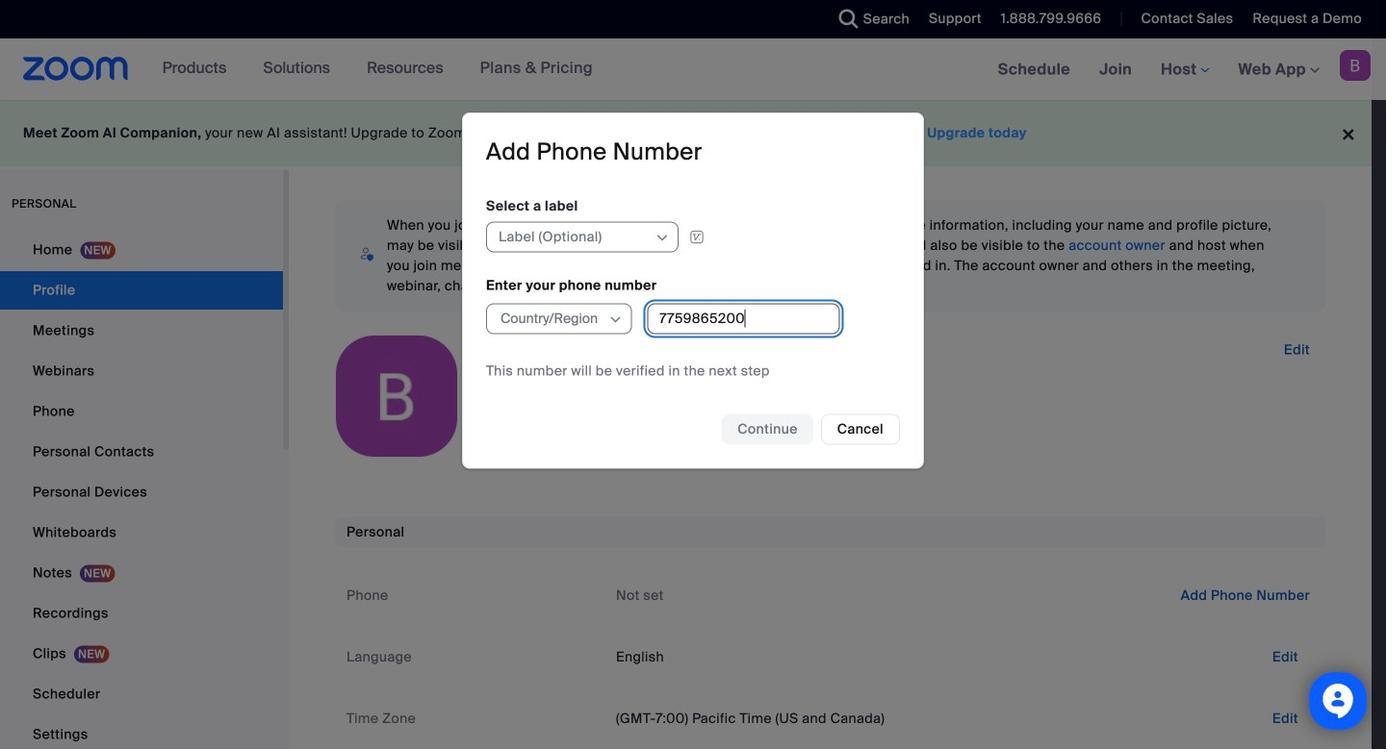 Task type: vqa. For each thing, say whether or not it's contained in the screenshot.
Close icon
no



Task type: locate. For each thing, give the bounding box(es) containing it.
footer
[[0, 100, 1372, 167]]

application
[[486, 222, 865, 266]]

product information navigation
[[148, 39, 607, 100]]

banner
[[0, 39, 1386, 102]]

support version for phone label image
[[683, 229, 710, 246]]

Phone Number text field
[[647, 304, 840, 335]]

show options image
[[608, 312, 623, 328]]

heading
[[486, 137, 702, 167]]

dialog
[[462, 112, 924, 469]]

Select Country text field
[[499, 305, 607, 334]]

show options image
[[655, 231, 670, 246]]

meetings navigation
[[983, 39, 1386, 102]]



Task type: describe. For each thing, give the bounding box(es) containing it.
user photo image
[[336, 336, 457, 457]]

personal menu menu
[[0, 231, 283, 750]]



